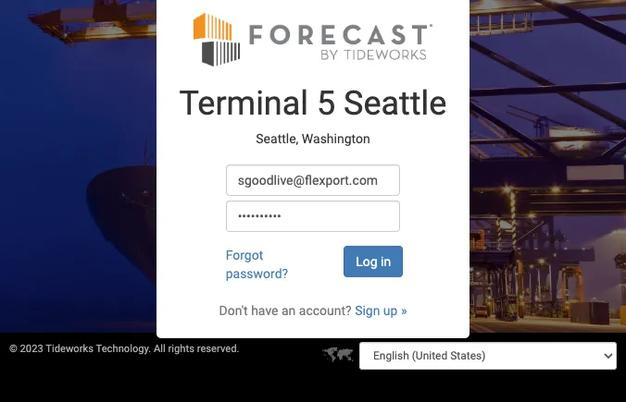 Task type: describe. For each thing, give the bounding box(es) containing it.
seattle
[[344, 84, 447, 123]]

don't have an account? sign up »
[[219, 304, 407, 319]]

sign up » link
[[355, 304, 407, 319]]

© 2023 tideworks technology. all rights reserved.
[[9, 344, 239, 356]]

terminal
[[179, 84, 308, 123]]

©
[[9, 344, 17, 356]]

log in button
[[344, 246, 403, 278]]

»
[[401, 304, 407, 319]]

technology.
[[96, 344, 151, 356]]

log
[[356, 255, 377, 270]]

Email or username text field
[[226, 165, 400, 196]]

log in
[[356, 255, 391, 270]]

washington
[[302, 131, 370, 146]]

rights
[[168, 344, 194, 356]]

password?
[[226, 267, 288, 282]]



Task type: vqa. For each thing, say whether or not it's contained in the screenshot.
1st the 'Tideworks' from right
no



Task type: locate. For each thing, give the bounding box(es) containing it.
Password password field
[[226, 201, 400, 233]]

all
[[154, 344, 166, 356]]

5
[[317, 84, 335, 123]]

forgot
[[226, 248, 263, 263]]

an
[[282, 304, 296, 319]]

don't
[[219, 304, 248, 319]]

in
[[381, 255, 391, 270]]

forecast® by tideworks image
[[194, 11, 433, 68]]

up
[[383, 304, 398, 319]]

seattle,
[[256, 131, 299, 146]]

sign
[[355, 304, 380, 319]]

2023
[[20, 344, 43, 356]]

terminal 5 seattle seattle, washington
[[179, 84, 447, 146]]

account?
[[299, 304, 352, 319]]

forgot password? link
[[226, 248, 288, 282]]

forgot password?
[[226, 248, 288, 282]]

reserved.
[[197, 344, 239, 356]]

tideworks
[[46, 344, 94, 356]]

have
[[251, 304, 278, 319]]



